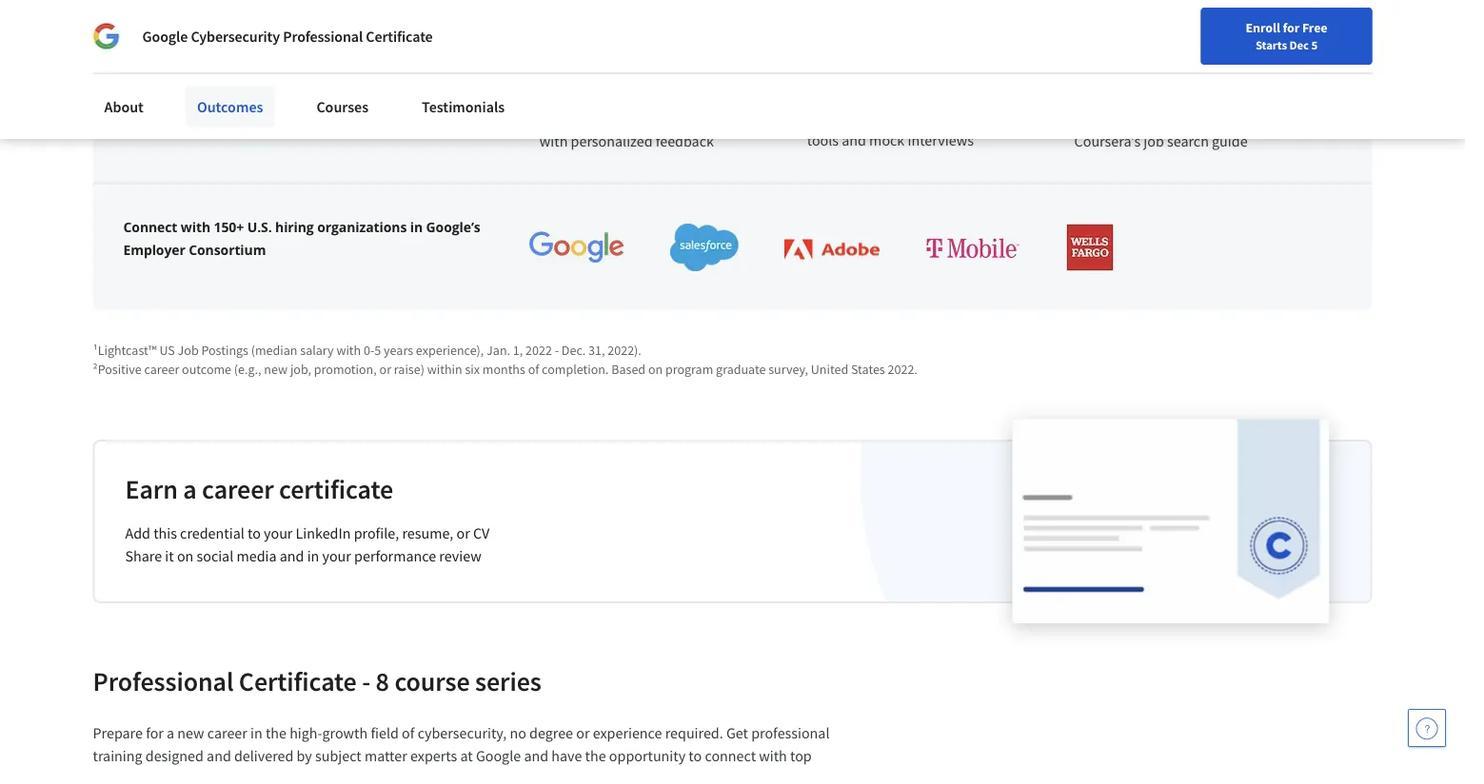Task type: locate. For each thing, give the bounding box(es) containing it.
with left 150+
[[181, 218, 211, 236]]

and inside improve your resume and linkedin with personalized feedback
[[679, 109, 703, 128]]

a up designed
[[167, 724, 174, 743]]

and right media
[[280, 547, 304, 566]]

- left 8
[[362, 666, 371, 699]]

1 vertical spatial to
[[248, 524, 261, 543]]

the up "delivered"
[[266, 724, 287, 743]]

1 horizontal spatial certificate
[[366, 27, 433, 46]]

career inside plan your career move with coursera's job search guide
[[1138, 109, 1179, 128]]

2 horizontal spatial in
[[410, 218, 423, 236]]

to for your
[[248, 524, 261, 543]]

1 horizontal spatial in
[[307, 547, 319, 566]]

0 horizontal spatial get
[[123, 37, 163, 70]]

dec
[[1290, 37, 1310, 52]]

plan your career move with coursera's job search guide
[[1075, 109, 1248, 151]]

or up have
[[576, 724, 590, 743]]

0 horizontal spatial on
[[177, 547, 194, 566]]

your left performance
[[322, 547, 351, 566]]

certificate
[[279, 473, 393, 506]]

your for practice
[[862, 108, 890, 127]]

0 vertical spatial 5
[[1312, 37, 1318, 52]]

a
[[183, 473, 197, 506], [167, 724, 174, 743]]

opportunity
[[609, 747, 686, 766]]

in up "delivered"
[[251, 724, 263, 743]]

states
[[851, 361, 886, 378]]

within
[[427, 361, 463, 378]]

cybersecurity
[[191, 27, 280, 46]]

the right have
[[585, 747, 606, 766]]

2 horizontal spatial to
[[689, 747, 702, 766]]

1 horizontal spatial 5
[[1312, 37, 1318, 52]]

0 vertical spatial get
[[123, 37, 163, 70]]

with down professional
[[759, 747, 787, 766]]

0 horizontal spatial professional
[[93, 666, 234, 699]]

5 left years
[[375, 342, 381, 359]]

1 vertical spatial certificate
[[239, 666, 357, 699]]

coursera image
[[23, 15, 144, 46]]

for inside the enroll for free starts dec 5
[[1283, 19, 1300, 36]]

1 horizontal spatial new
[[264, 361, 288, 378]]

1,
[[513, 342, 523, 359]]

connect with 150+ u.s. hiring organizations in google's employer consortium
[[123, 218, 481, 259]]

1 vertical spatial on
[[177, 547, 194, 566]]

skills
[[894, 108, 925, 127]]

1 vertical spatial professional
[[93, 666, 234, 699]]

0 horizontal spatial certificate
[[239, 666, 357, 699]]

0 horizontal spatial linkedin
[[296, 524, 351, 543]]

to inside get exclusive access to career resources upon completion
[[355, 37, 379, 70]]

get inside prepare for a new career in the high-growth field of cybersecurity, no degree or experience required. get professional training designed and delivered by subject matter experts at google and have the opportunity to connect with to
[[727, 724, 749, 743]]

0 horizontal spatial in
[[251, 724, 263, 743]]

in inside "add this credential to your linkedin profile, resume, or cv share it on social media and in your performance review"
[[307, 547, 319, 566]]

enroll
[[1246, 19, 1281, 36]]

1 horizontal spatial linkedin
[[706, 109, 761, 128]]

media
[[237, 547, 277, 566]]

0 horizontal spatial to
[[248, 524, 261, 543]]

resources
[[123, 71, 233, 104]]

1 vertical spatial new
[[177, 724, 204, 743]]

31,
[[589, 342, 605, 359]]

1 vertical spatial the
[[585, 747, 606, 766]]

1 vertical spatial of
[[402, 724, 415, 743]]

¹lightcast™ us job postings (median salary with 0-5 years experience), jan. 1, 2022 - dec. 31, 2022). ²positive career outcome (e.g., new job, promotion, or raise) within six months of completion. based on program graduate survey, united states 2022.
[[93, 342, 918, 378]]

organizations
[[317, 218, 407, 236]]

with up 'guide'
[[1220, 109, 1248, 128]]

in left 'google's' on the left top of page
[[410, 218, 423, 236]]

get up connect
[[727, 724, 749, 743]]

0 vertical spatial on
[[649, 361, 663, 378]]

salary
[[300, 342, 334, 359]]

1 vertical spatial -
[[362, 666, 371, 699]]

at
[[460, 747, 473, 766]]

get
[[123, 37, 163, 70], [727, 724, 749, 743]]

profile,
[[354, 524, 399, 543]]

no
[[510, 724, 527, 743]]

required.
[[665, 724, 724, 743]]

2 horizontal spatial or
[[576, 724, 590, 743]]

career up completion on the left top of page
[[384, 37, 456, 70]]

professional up completion on the left top of page
[[283, 27, 363, 46]]

and up feedback
[[679, 109, 703, 128]]

new up designed
[[177, 724, 204, 743]]

in right media
[[307, 547, 319, 566]]

0 horizontal spatial 5
[[375, 342, 381, 359]]

training
[[93, 747, 142, 766]]

interactive
[[960, 108, 1027, 127]]

- left the dec.
[[555, 342, 559, 359]]

your for plan
[[1107, 109, 1135, 128]]

your for improve
[[596, 109, 625, 128]]

performance
[[354, 547, 436, 566]]

of right field
[[402, 724, 415, 743]]

your up coursera's
[[1107, 109, 1135, 128]]

salesforce partner logo image
[[671, 224, 739, 272]]

0 vertical spatial -
[[555, 342, 559, 359]]

0 horizontal spatial new
[[177, 724, 204, 743]]

linkedin
[[706, 109, 761, 128], [296, 524, 351, 543]]

experience),
[[416, 342, 484, 359]]

with inside practice your skills with interactive tools and mock interviews
[[928, 108, 957, 127]]

1 horizontal spatial a
[[183, 473, 197, 506]]

linkedin down certificate
[[296, 524, 351, 543]]

of down 2022
[[528, 361, 539, 378]]

for inside prepare for a new career in the high-growth field of cybersecurity, no degree or experience required. get professional training designed and delivered by subject matter experts at google and have the opportunity to connect with to
[[146, 724, 164, 743]]

your up mock
[[862, 108, 890, 127]]

raise)
[[394, 361, 425, 378]]

earn
[[125, 473, 178, 506]]

courses
[[317, 97, 369, 116]]

0 horizontal spatial the
[[266, 724, 287, 743]]

0 vertical spatial to
[[355, 37, 379, 70]]

0 horizontal spatial or
[[380, 361, 391, 378]]

0 vertical spatial professional
[[283, 27, 363, 46]]

2 vertical spatial in
[[251, 724, 263, 743]]

1 vertical spatial 5
[[375, 342, 381, 359]]

google inside prepare for a new career in the high-growth field of cybersecurity, no degree or experience required. get professional training designed and delivered by subject matter experts at google and have the opportunity to connect with to
[[476, 747, 521, 766]]

career
[[384, 37, 456, 70], [1138, 109, 1179, 128], [144, 361, 179, 378], [202, 473, 274, 506], [207, 724, 247, 743]]

or down years
[[380, 361, 391, 378]]

professional up prepare
[[93, 666, 234, 699]]

certificate
[[366, 27, 433, 46], [239, 666, 357, 699]]

to up media
[[248, 524, 261, 543]]

or inside ¹lightcast™ us job postings (median salary with 0-5 years experience), jan. 1, 2022 - dec. 31, 2022). ²positive career outcome (e.g., new job, promotion, or raise) within six months of completion. based on program graduate survey, united states 2022.
[[380, 361, 391, 378]]

0 vertical spatial in
[[410, 218, 423, 236]]

0 vertical spatial the
[[266, 724, 287, 743]]

on inside "add this credential to your linkedin profile, resume, or cv share it on social media and in your performance review"
[[177, 547, 194, 566]]

-
[[555, 342, 559, 359], [362, 666, 371, 699]]

to down "required."
[[689, 747, 702, 766]]

review
[[439, 547, 482, 566]]

1 horizontal spatial on
[[649, 361, 663, 378]]

google image
[[93, 23, 120, 50]]

1 horizontal spatial for
[[1283, 19, 1300, 36]]

with
[[928, 108, 957, 127], [1220, 109, 1248, 128], [540, 132, 568, 151], [181, 218, 211, 236], [337, 342, 361, 359], [759, 747, 787, 766]]

your inside plan your career move with coursera's job search guide
[[1107, 109, 1135, 128]]

1 vertical spatial or
[[457, 524, 470, 543]]

1 horizontal spatial or
[[457, 524, 470, 543]]

for up designed
[[146, 724, 164, 743]]

new down (median
[[264, 361, 288, 378]]

with down improve
[[540, 132, 568, 151]]

0 horizontal spatial -
[[362, 666, 371, 699]]

professional certificate - 8 course series
[[93, 666, 542, 699]]

career up job in the right top of the page
[[1138, 109, 1179, 128]]

None search field
[[271, 12, 691, 50]]

1 horizontal spatial -
[[555, 342, 559, 359]]

0 vertical spatial of
[[528, 361, 539, 378]]

2022).
[[608, 342, 642, 359]]

2 vertical spatial or
[[576, 724, 590, 743]]

linkedin up feedback
[[706, 109, 761, 128]]

for
[[1283, 19, 1300, 36], [146, 724, 164, 743]]

1 vertical spatial get
[[727, 724, 749, 743]]

career inside get exclusive access to career resources upon completion
[[384, 37, 456, 70]]

google
[[142, 27, 188, 46], [476, 747, 521, 766]]

with up promotion,
[[337, 342, 361, 359]]

on right based
[[649, 361, 663, 378]]

subject
[[315, 747, 362, 766]]

0 vertical spatial new
[[264, 361, 288, 378]]

get right "google" image
[[123, 37, 163, 70]]

years
[[384, 342, 413, 359]]

and right the tools on the right top of the page
[[842, 131, 867, 150]]

of
[[528, 361, 539, 378], [402, 724, 415, 743]]

(median
[[251, 342, 298, 359]]

5 right dec
[[1312, 37, 1318, 52]]

1 vertical spatial for
[[146, 724, 164, 743]]

your up the personalized
[[596, 109, 625, 128]]

1 vertical spatial linkedin
[[296, 524, 351, 543]]

experts
[[410, 747, 457, 766]]

in inside connect with 150+ u.s. hiring organizations in google's employer consortium
[[410, 218, 423, 236]]

career down the us
[[144, 361, 179, 378]]

share
[[125, 547, 162, 566]]

1 horizontal spatial get
[[727, 724, 749, 743]]

your inside improve your resume and linkedin with personalized feedback
[[596, 109, 625, 128]]

google down no
[[476, 747, 521, 766]]

survey,
[[769, 361, 809, 378]]

cv
[[473, 524, 490, 543]]

0 vertical spatial google
[[142, 27, 188, 46]]

growth
[[322, 724, 368, 743]]

in
[[410, 218, 423, 236], [307, 547, 319, 566], [251, 724, 263, 743]]

your inside practice your skills with interactive tools and mock interviews
[[862, 108, 890, 127]]

career up credential
[[202, 473, 274, 506]]

or left 'cv'
[[457, 524, 470, 543]]

jan.
[[487, 342, 511, 359]]

0 vertical spatial certificate
[[366, 27, 433, 46]]

8
[[376, 666, 389, 699]]

1 horizontal spatial of
[[528, 361, 539, 378]]

with inside plan your career move with coursera's job search guide
[[1220, 109, 1248, 128]]

experience
[[593, 724, 662, 743]]

career up "delivered"
[[207, 724, 247, 743]]

to
[[355, 37, 379, 70], [248, 524, 261, 543], [689, 747, 702, 766]]

access
[[277, 37, 350, 70]]

practice your skills with interactive tools and mock interviews
[[807, 108, 1027, 150]]

- inside ¹lightcast™ us job postings (median salary with 0-5 years experience), jan. 1, 2022 - dec. 31, 2022). ²positive career outcome (e.g., new job, promotion, or raise) within six months of completion. based on program graduate survey, united states 2022.
[[555, 342, 559, 359]]

your
[[862, 108, 890, 127], [596, 109, 625, 128], [1107, 109, 1135, 128], [264, 524, 293, 543], [322, 547, 351, 566]]

0 vertical spatial a
[[183, 473, 197, 506]]

1 vertical spatial in
[[307, 547, 319, 566]]

and
[[679, 109, 703, 128], [842, 131, 867, 150], [280, 547, 304, 566], [207, 747, 231, 766], [524, 747, 549, 766]]

a right "earn" on the left
[[183, 473, 197, 506]]

2 vertical spatial to
[[689, 747, 702, 766]]

2022
[[526, 342, 552, 359]]

1 vertical spatial google
[[476, 747, 521, 766]]

1 horizontal spatial google
[[476, 747, 521, 766]]

and right designed
[[207, 747, 231, 766]]

1 horizontal spatial professional
[[283, 27, 363, 46]]

coursera's
[[1075, 132, 1141, 151]]

in inside prepare for a new career in the high-growth field of cybersecurity, no degree or experience required. get professional training designed and delivered by subject matter experts at google and have the opportunity to connect with to
[[251, 724, 263, 743]]

google up resources
[[142, 27, 188, 46]]

of inside prepare for a new career in the high-growth field of cybersecurity, no degree or experience required. get professional training designed and delivered by subject matter experts at google and have the opportunity to connect with to
[[402, 724, 415, 743]]

and inside "add this credential to your linkedin profile, resume, or cv share it on social media and in your performance review"
[[280, 547, 304, 566]]

completion
[[303, 71, 432, 104]]

certificate up completion on the left top of page
[[366, 27, 433, 46]]

with up the interviews
[[928, 108, 957, 127]]

guide
[[1213, 132, 1248, 151]]

0 vertical spatial or
[[380, 361, 391, 378]]

new inside ¹lightcast™ us job postings (median salary with 0-5 years experience), jan. 1, 2022 - dec. 31, 2022). ²positive career outcome (e.g., new job, promotion, or raise) within six months of completion. based on program graduate survey, united states 2022.
[[264, 361, 288, 378]]

0 horizontal spatial of
[[402, 724, 415, 743]]

0 horizontal spatial a
[[167, 724, 174, 743]]

testimonials link
[[411, 86, 516, 128]]

for up dec
[[1283, 19, 1300, 36]]

0 vertical spatial for
[[1283, 19, 1300, 36]]

help center image
[[1416, 717, 1439, 740]]

0 horizontal spatial for
[[146, 724, 164, 743]]

of inside ¹lightcast™ us job postings (median salary with 0-5 years experience), jan. 1, 2022 - dec. 31, 2022). ²positive career outcome (e.g., new job, promotion, or raise) within six months of completion. based on program graduate survey, united states 2022.
[[528, 361, 539, 378]]

linkedin inside improve your resume and linkedin with personalized feedback
[[706, 109, 761, 128]]

with inside prepare for a new career in the high-growth field of cybersecurity, no degree or experience required. get professional training designed and delivered by subject matter experts at google and have the opportunity to connect with to
[[759, 747, 787, 766]]

on right it
[[177, 547, 194, 566]]

1 horizontal spatial to
[[355, 37, 379, 70]]

²positive
[[93, 361, 142, 378]]

and down degree
[[524, 747, 549, 766]]

postings
[[201, 342, 249, 359]]

to inside "add this credential to your linkedin profile, resume, or cv share it on social media and in your performance review"
[[248, 524, 261, 543]]

to up completion on the left top of page
[[355, 37, 379, 70]]

the
[[266, 724, 287, 743], [585, 747, 606, 766]]

certificate up high-
[[239, 666, 357, 699]]

menu item
[[1066, 19, 1189, 81]]

0 vertical spatial linkedin
[[706, 109, 761, 128]]

1 vertical spatial a
[[167, 724, 174, 743]]

designed
[[146, 747, 204, 766]]



Task type: describe. For each thing, give the bounding box(es) containing it.
about link
[[93, 86, 155, 128]]

professional
[[752, 724, 830, 743]]

connect
[[123, 218, 177, 236]]

testimonials
[[422, 97, 505, 116]]

us
[[159, 342, 175, 359]]

new inside prepare for a new career in the high-growth field of cybersecurity, no degree or experience required. get professional training designed and delivered by subject matter experts at google and have the opportunity to connect with to
[[177, 724, 204, 743]]

resume,
[[402, 524, 454, 543]]

upon
[[238, 71, 297, 104]]

5 inside ¹lightcast™ us job postings (median salary with 0-5 years experience), jan. 1, 2022 - dec. 31, 2022). ²positive career outcome (e.g., new job, promotion, or raise) within six months of completion. based on program graduate survey, united states 2022.
[[375, 342, 381, 359]]

completion.
[[542, 361, 609, 378]]

outcome
[[182, 361, 232, 378]]

job
[[1144, 132, 1165, 151]]

¹lightcast™
[[93, 342, 157, 359]]

field
[[371, 724, 399, 743]]

based
[[612, 361, 646, 378]]

your up media
[[264, 524, 293, 543]]

google's
[[426, 218, 481, 236]]

career inside ¹lightcast™ us job postings (median salary with 0-5 years experience), jan. 1, 2022 - dec. 31, 2022). ²positive career outcome (e.g., new job, promotion, or raise) within six months of completion. based on program graduate survey, united states 2022.
[[144, 361, 179, 378]]

tools
[[807, 131, 839, 150]]

a inside prepare for a new career in the high-growth field of cybersecurity, no degree or experience required. get professional training designed and delivered by subject matter experts at google and have the opportunity to connect with to
[[167, 724, 174, 743]]

get exclusive access to career resources upon completion
[[123, 37, 456, 104]]

delivered
[[234, 747, 294, 766]]

add this credential to your linkedin profile, resume, or cv share it on social media and in your performance review
[[125, 524, 490, 566]]

get inside get exclusive access to career resources upon completion
[[123, 37, 163, 70]]

prepare for a new career in the high-growth field of cybersecurity, no degree or experience required. get professional training designed and delivered by subject matter experts at google and have the opportunity to connect with to
[[93, 724, 833, 767]]

graduate
[[716, 361, 766, 378]]

matter
[[365, 747, 407, 766]]

with inside ¹lightcast™ us job postings (median salary with 0-5 years experience), jan. 1, 2022 - dec. 31, 2022). ²positive career outcome (e.g., new job, promotion, or raise) within six months of completion. based on program graduate survey, united states 2022.
[[337, 342, 361, 359]]

for for prepare
[[146, 724, 164, 743]]

have
[[552, 747, 582, 766]]

free
[[1303, 19, 1328, 36]]

interviews
[[908, 131, 974, 150]]

degree
[[530, 724, 573, 743]]

practice
[[807, 108, 859, 127]]

hiring
[[275, 218, 314, 236]]

outcomes
[[197, 97, 263, 116]]

5 inside the enroll for free starts dec 5
[[1312, 37, 1318, 52]]

with inside improve your resume and linkedin with personalized feedback
[[540, 132, 568, 151]]

150+
[[214, 218, 244, 236]]

by
[[297, 747, 312, 766]]

exclusive
[[168, 37, 272, 70]]

2022.
[[888, 361, 918, 378]]

high-
[[290, 724, 322, 743]]

courses link
[[305, 86, 380, 128]]

with inside connect with 150+ u.s. hiring organizations in google's employer consortium
[[181, 218, 211, 236]]

outcomes link
[[186, 86, 275, 128]]

or inside prepare for a new career in the high-growth field of cybersecurity, no degree or experience required. get professional training designed and delivered by subject matter experts at google and have the opportunity to connect with to
[[576, 724, 590, 743]]

feedback
[[656, 132, 714, 151]]

six
[[465, 361, 480, 378]]

move
[[1182, 109, 1217, 128]]

and inside practice your skills with interactive tools and mock interviews
[[842, 131, 867, 150]]

course
[[395, 666, 470, 699]]

career inside prepare for a new career in the high-growth field of cybersecurity, no degree or experience required. get professional training designed and delivered by subject matter experts at google and have the opportunity to connect with to
[[207, 724, 247, 743]]

credential
[[180, 524, 245, 543]]

u.s.
[[247, 218, 272, 236]]

promotion,
[[314, 361, 377, 378]]

earn a career certificate
[[125, 473, 393, 506]]

improve your resume and linkedin with personalized feedback
[[540, 109, 761, 151]]

it
[[165, 547, 174, 566]]

connect
[[705, 747, 756, 766]]

this
[[153, 524, 177, 543]]

to inside prepare for a new career in the high-growth field of cybersecurity, no degree or experience required. get professional training designed and delivered by subject matter experts at google and have the opportunity to connect with to
[[689, 747, 702, 766]]

job
[[178, 342, 199, 359]]

improve
[[540, 109, 593, 128]]

or inside "add this credential to your linkedin profile, resume, or cv share it on social media and in your performance review"
[[457, 524, 470, 543]]

personalized
[[571, 132, 653, 151]]

to for career
[[355, 37, 379, 70]]

linkedin inside "add this credential to your linkedin profile, resume, or cv share it on social media and in your performance review"
[[296, 524, 351, 543]]

0-
[[364, 342, 375, 359]]

mock
[[870, 131, 905, 150]]

starts
[[1256, 37, 1288, 52]]

employer
[[123, 241, 185, 259]]

0 horizontal spatial google
[[142, 27, 188, 46]]

on inside ¹lightcast™ us job postings (median salary with 0-5 years experience), jan. 1, 2022 - dec. 31, 2022). ²positive career outcome (e.g., new job, promotion, or raise) within six months of completion. based on program graduate survey, united states 2022.
[[649, 361, 663, 378]]

search
[[1168, 132, 1210, 151]]

enroll for free starts dec 5
[[1246, 19, 1328, 52]]

social
[[197, 547, 234, 566]]

1 horizontal spatial the
[[585, 747, 606, 766]]

google partner logo image
[[530, 232, 625, 264]]

adobe partner logo image
[[785, 239, 880, 259]]

months
[[483, 361, 526, 378]]

add
[[125, 524, 150, 543]]

prepare
[[93, 724, 143, 743]]

plan
[[1075, 109, 1103, 128]]

coursera career certificate image
[[1013, 420, 1330, 624]]

google cybersecurity professional certificate
[[142, 27, 433, 46]]

resume
[[628, 109, 675, 128]]

cybersecurity,
[[418, 724, 507, 743]]

for for enroll
[[1283, 19, 1300, 36]]

program
[[666, 361, 714, 378]]

about
[[104, 97, 144, 116]]



Task type: vqa. For each thing, say whether or not it's contained in the screenshot.
in in the Prepare For A New Career In The High-Growth Field Of Cybersecurity, No Degree Or Experience Required. Get Professional Training Designed And Delivered By Subject Matter Experts At Google And Have The Opportunity To Connect With To
yes



